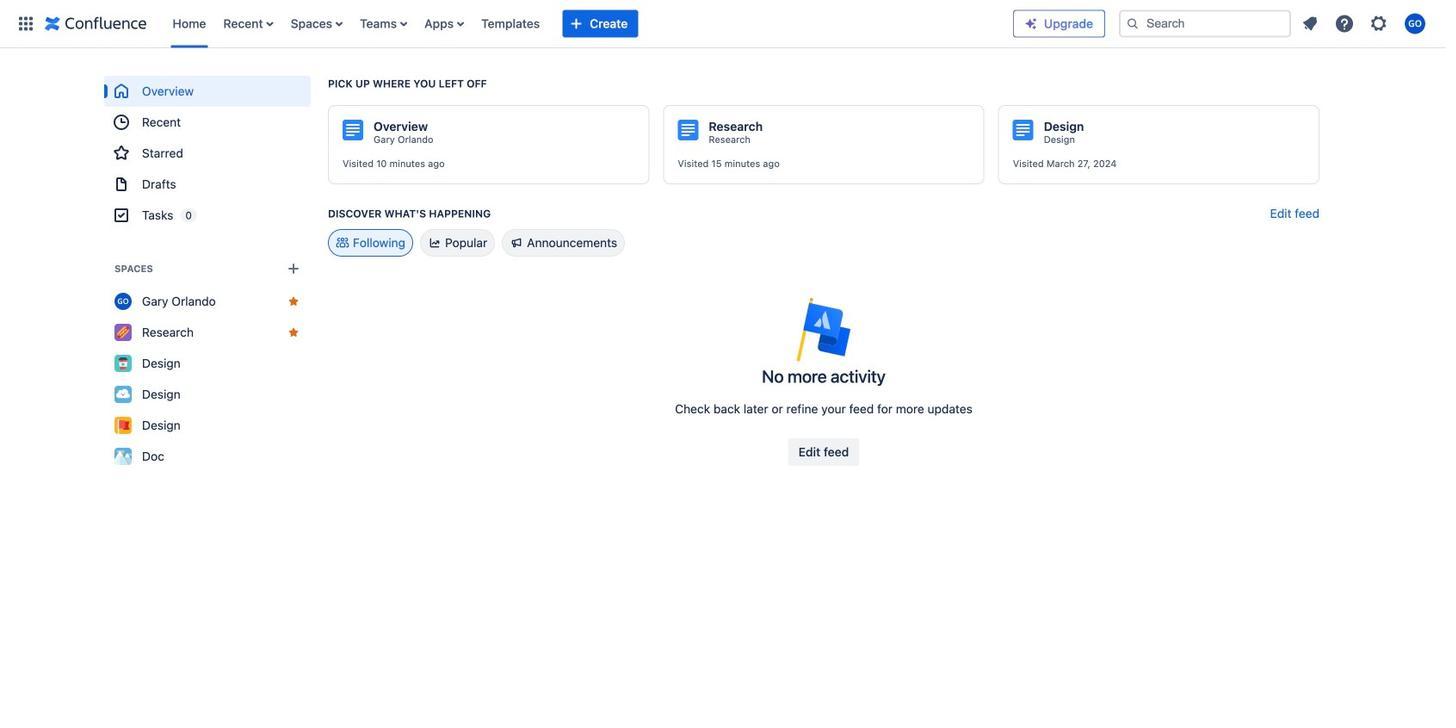 Task type: locate. For each thing, give the bounding box(es) containing it.
confluence image
[[45, 13, 147, 34], [45, 13, 147, 34]]

list
[[164, 0, 1014, 48], [1295, 8, 1437, 39]]

your profile and preferences image
[[1406, 13, 1426, 34]]

group
[[104, 76, 311, 231]]

0 horizontal spatial list
[[164, 0, 1014, 48]]

notification icon image
[[1300, 13, 1321, 34]]

Search field
[[1120, 10, 1292, 37]]

create a space image
[[283, 258, 304, 279]]

appswitcher icon image
[[16, 13, 36, 34]]

1 horizontal spatial list
[[1295, 8, 1437, 39]]

banner
[[0, 0, 1447, 48]]

None search field
[[1120, 10, 1292, 37]]



Task type: describe. For each thing, give the bounding box(es) containing it.
global element
[[10, 0, 1014, 48]]

help icon image
[[1335, 13, 1356, 34]]

unstar this space image
[[287, 326, 301, 339]]

unstar this space image
[[287, 295, 301, 308]]

list for premium icon
[[1295, 8, 1437, 39]]

list for appswitcher icon
[[164, 0, 1014, 48]]

search image
[[1127, 17, 1140, 31]]

button group group
[[789, 438, 860, 466]]

premium image
[[1025, 17, 1039, 31]]

settings icon image
[[1369, 13, 1390, 34]]



Task type: vqa. For each thing, say whether or not it's contained in the screenshot.
Premium icon list
yes



